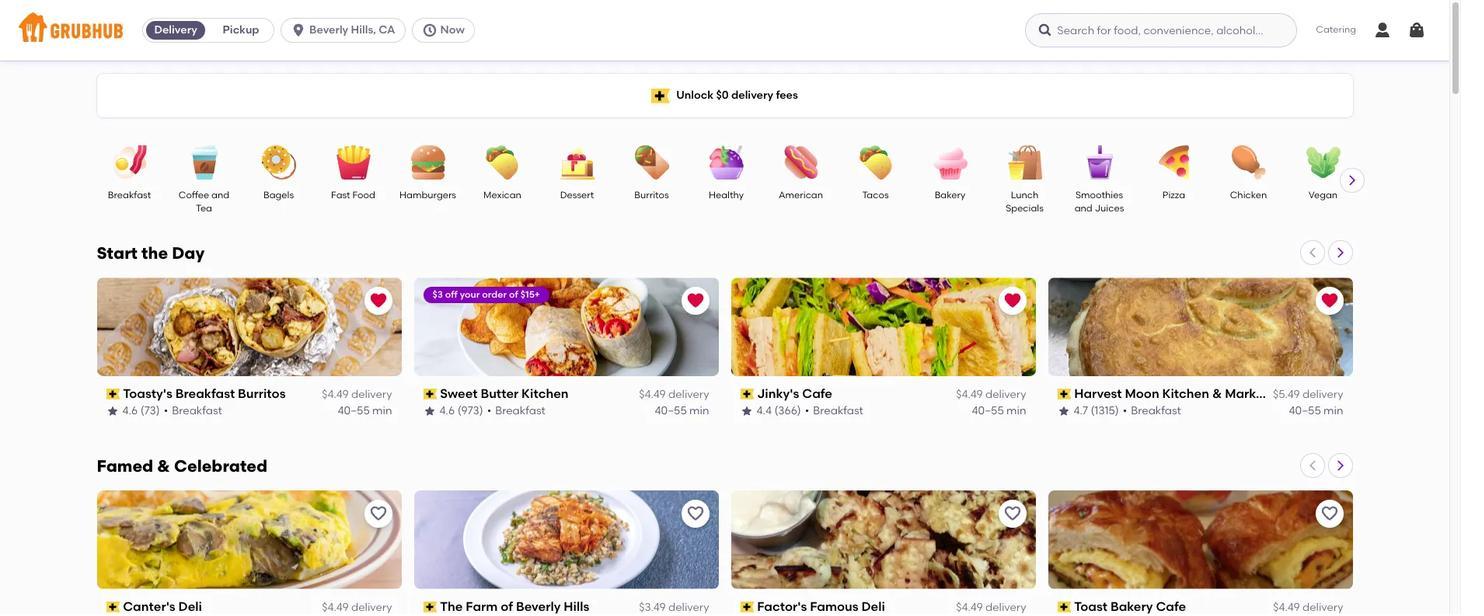Task type: describe. For each thing, give the bounding box(es) containing it.
factor's famous deli link
[[740, 598, 1026, 614]]

save this restaurant image for canter's deli
[[369, 504, 387, 523]]

0 horizontal spatial cafe
[[802, 386, 832, 401]]

canter's deli logo image
[[97, 490, 401, 589]]

pickup
[[223, 23, 259, 37]]

the
[[142, 243, 168, 263]]

start
[[97, 243, 138, 263]]

1 horizontal spatial svg image
[[1373, 21, 1392, 40]]

2 saved restaurant image from the left
[[1003, 291, 1022, 310]]

toasty's breakfast burritos
[[123, 386, 286, 401]]

4.6 (973)
[[440, 404, 483, 417]]

subscription pass image for canter's deli
[[106, 602, 120, 613]]

catering button
[[1305, 13, 1367, 48]]

vegan
[[1309, 190, 1338, 201]]

bagels image
[[251, 145, 306, 180]]

save this restaurant button for cafe
[[1316, 500, 1344, 528]]

celebrated
[[174, 456, 268, 476]]

american
[[779, 190, 823, 201]]

order
[[482, 289, 507, 300]]

and for smoothies and juices
[[1075, 203, 1093, 214]]

subscription pass image for harvest moon kitchen & marketplace
[[1057, 389, 1071, 400]]

coffee and tea
[[179, 190, 229, 214]]

save this restaurant image for cafe
[[1320, 504, 1339, 523]]

famed & celebrated
[[97, 456, 268, 476]]

min for jinky's cafe
[[1007, 404, 1026, 417]]

american image
[[774, 145, 828, 180]]

marketplace
[[1225, 386, 1303, 401]]

tacos image
[[848, 145, 903, 180]]

toast
[[1074, 599, 1108, 614]]

1 horizontal spatial svg image
[[1038, 23, 1053, 38]]

beverly hills, ca
[[309, 23, 395, 37]]

chicken
[[1230, 190, 1267, 201]]

subscription pass image for factor's famous deli
[[740, 602, 754, 613]]

breakfast for toasty's breakfast burritos
[[172, 404, 222, 417]]

fees
[[776, 88, 798, 102]]

star icon image for toasty's breakfast burritos
[[106, 405, 119, 417]]

dessert image
[[550, 145, 604, 180]]

canter's deli
[[123, 599, 202, 614]]

the
[[440, 599, 463, 614]]

farm
[[466, 599, 498, 614]]

canter's deli link
[[106, 598, 392, 614]]

now button
[[412, 18, 481, 43]]

star icon image for harvest moon kitchen & marketplace
[[1057, 405, 1070, 417]]

2 saved restaurant button from the left
[[681, 287, 709, 315]]

$0
[[716, 88, 729, 102]]

save this restaurant image for deli
[[1003, 504, 1022, 523]]

burritos image
[[625, 145, 679, 180]]

toast bakery cafe
[[1074, 599, 1186, 614]]

(1315)
[[1091, 404, 1119, 417]]

breakfast for harvest moon kitchen & marketplace
[[1131, 404, 1181, 417]]

catering
[[1316, 24, 1356, 35]]

breakfast for jinky's cafe
[[813, 404, 863, 417]]

factor's
[[757, 599, 807, 614]]

min for toasty's breakfast burritos
[[372, 404, 392, 417]]

delivery for sweet butter kitchen
[[668, 388, 709, 401]]

$3 off your order of $15+
[[433, 289, 540, 300]]

delivery button
[[143, 18, 208, 43]]

breakfast down the breakfast image
[[108, 190, 151, 201]]

subscription pass image for toast bakery cafe
[[1057, 602, 1071, 613]]

40–55 for toasty's breakfast burritos
[[338, 404, 370, 417]]

4.4 (366)
[[757, 404, 801, 417]]

toast bakery cafe link
[[1057, 598, 1344, 614]]

40–55 min for jinky's cafe
[[972, 404, 1026, 417]]

deli inside factor's famous deli link
[[862, 599, 885, 614]]

1 horizontal spatial cafe
[[1156, 599, 1186, 614]]

coffee
[[179, 190, 209, 201]]

• breakfast for butter
[[487, 404, 545, 417]]

0 horizontal spatial bakery
[[935, 190, 966, 201]]

famous
[[810, 599, 859, 614]]

fast
[[331, 190, 350, 201]]

svg image inside beverly hills, ca button
[[291, 23, 306, 38]]

vegan image
[[1296, 145, 1351, 180]]

delivery for harvest moon kitchen & marketplace
[[1303, 388, 1344, 401]]

coffee and tea image
[[177, 145, 231, 180]]

healthy
[[709, 190, 744, 201]]

smoothies and juices image
[[1072, 145, 1127, 180]]

start the day
[[97, 243, 205, 263]]

(366)
[[774, 404, 801, 417]]

40–55 min for harvest moon kitchen & marketplace
[[1289, 404, 1344, 417]]

• for cafe
[[805, 404, 809, 417]]

jinky's cafe logo image
[[731, 277, 1036, 376]]

save this restaurant image for the farm of beverly hills
[[686, 504, 705, 523]]

4.6 (73)
[[122, 404, 160, 417]]

saved restaurant button for jinky's cafe
[[998, 287, 1026, 315]]

hills
[[564, 599, 589, 614]]

4.7 (1315)
[[1074, 404, 1119, 417]]

4.7
[[1074, 404, 1088, 417]]

pizza image
[[1147, 145, 1201, 180]]

0 horizontal spatial burritos
[[238, 386, 286, 401]]

fast food
[[331, 190, 375, 201]]

40–55 min for toasty's breakfast burritos
[[338, 404, 392, 417]]

unlock
[[676, 88, 714, 102]]

delivery
[[154, 23, 197, 37]]

bakery image
[[923, 145, 977, 180]]

the farm of beverly hills logo image
[[414, 490, 719, 589]]

4.4
[[757, 404, 772, 417]]

save this restaurant button for of
[[681, 500, 709, 528]]

saved restaurant image
[[686, 291, 705, 310]]

min for harvest moon kitchen & marketplace
[[1324, 404, 1344, 417]]

sweet butter kitchen logo image
[[414, 277, 719, 376]]

day
[[172, 243, 205, 263]]

0 vertical spatial of
[[509, 289, 518, 300]]

unlock $0 delivery fees
[[676, 88, 798, 102]]

hills,
[[351, 23, 376, 37]]

breakfast image
[[102, 145, 157, 180]]

and for coffee and tea
[[211, 190, 229, 201]]

(973)
[[458, 404, 483, 417]]

beverly inside the farm of beverly hills link
[[516, 599, 561, 614]]

caret left icon image for start the day
[[1306, 246, 1319, 259]]

min for sweet butter kitchen
[[690, 404, 709, 417]]

kitchen for butter
[[522, 386, 569, 401]]

beverly hills, ca button
[[281, 18, 412, 43]]

toasty's
[[123, 386, 172, 401]]

svg image inside now button
[[422, 23, 437, 38]]

saved restaurant image for kitchen
[[1320, 291, 1339, 310]]

$15+
[[520, 289, 540, 300]]

jinky's
[[757, 386, 799, 401]]

• breakfast for cafe
[[805, 404, 863, 417]]



Task type: vqa. For each thing, say whether or not it's contained in the screenshot.
the bottom restaurants
no



Task type: locate. For each thing, give the bounding box(es) containing it.
grubhub plus flag logo image
[[651, 88, 670, 103]]

breakfast
[[108, 190, 151, 201], [175, 386, 235, 401], [172, 404, 222, 417], [495, 404, 545, 417], [813, 404, 863, 417], [1131, 404, 1181, 417]]

canter's
[[123, 599, 175, 614]]

3 star icon image from the left
[[740, 405, 753, 417]]

1 deli from the left
[[178, 599, 202, 614]]

mexican image
[[475, 145, 530, 180]]

2 save this restaurant button from the left
[[681, 500, 709, 528]]

2 save this restaurant image from the left
[[1320, 504, 1339, 523]]

4.6 for sweet butter kitchen
[[440, 404, 455, 417]]

the farm of beverly hills link
[[423, 598, 709, 614]]

svg image
[[1408, 21, 1426, 40], [291, 23, 306, 38], [1038, 23, 1053, 38]]

subscription pass image left factor's
[[740, 602, 754, 613]]

0 horizontal spatial svg image
[[291, 23, 306, 38]]

kitchen for moon
[[1162, 386, 1210, 401]]

beverly left hills in the bottom left of the page
[[516, 599, 561, 614]]

0 horizontal spatial &
[[157, 456, 170, 476]]

specials
[[1006, 203, 1044, 214]]

star icon image left 4.6 (73)
[[106, 405, 119, 417]]

1 • from the left
[[164, 404, 168, 417]]

40–55 for sweet butter kitchen
[[655, 404, 687, 417]]

4.6 left (73)
[[122, 404, 138, 417]]

3 saved restaurant button from the left
[[998, 287, 1026, 315]]

delivery for toasty's breakfast burritos
[[351, 388, 392, 401]]

0 vertical spatial burritos
[[634, 190, 669, 201]]

pickup button
[[208, 18, 274, 43]]

bakery
[[935, 190, 966, 201], [1111, 599, 1153, 614]]

and up tea
[[211, 190, 229, 201]]

lunch
[[1011, 190, 1039, 201]]

2 vertical spatial caret right icon image
[[1334, 459, 1347, 472]]

$5.49
[[1273, 388, 1300, 401]]

tea
[[196, 203, 212, 214]]

1 vertical spatial caret right icon image
[[1334, 246, 1347, 259]]

bakery down the bakery image
[[935, 190, 966, 201]]

cafe right jinky's
[[802, 386, 832, 401]]

1 vertical spatial and
[[1075, 203, 1093, 214]]

subscription pass image for the farm of beverly hills
[[423, 602, 437, 613]]

cafe down toast bakery cafe logo
[[1156, 599, 1186, 614]]

subscription pass image left toasty's
[[106, 389, 120, 400]]

beverly left hills,
[[309, 23, 348, 37]]

0 horizontal spatial saved restaurant image
[[369, 291, 387, 310]]

fast food image
[[326, 145, 380, 180]]

• breakfast
[[164, 404, 222, 417], [487, 404, 545, 417], [805, 404, 863, 417], [1123, 404, 1181, 417]]

burritos down burritos image
[[634, 190, 669, 201]]

0 horizontal spatial $4.49
[[322, 388, 349, 401]]

caret left icon image for famed & celebrated
[[1306, 459, 1319, 472]]

sweet butter kitchen
[[440, 386, 569, 401]]

subscription pass image for jinky's cafe
[[740, 389, 754, 400]]

0 horizontal spatial kitchen
[[522, 386, 569, 401]]

bakery right the toast
[[1111, 599, 1153, 614]]

4 min from the left
[[1324, 404, 1344, 417]]

subscription pass image for toasty's breakfast burritos
[[106, 389, 120, 400]]

• breakfast down moon on the bottom right of the page
[[1123, 404, 1181, 417]]

0 vertical spatial and
[[211, 190, 229, 201]]

caret left icon image down $5.49 delivery
[[1306, 459, 1319, 472]]

now
[[440, 23, 465, 37]]

1 4.6 from the left
[[122, 404, 138, 417]]

3 • breakfast from the left
[[805, 404, 863, 417]]

caret left icon image down vegan
[[1306, 246, 1319, 259]]

1 horizontal spatial 4.6
[[440, 404, 455, 417]]

hamburgers
[[399, 190, 456, 201]]

lunch specials
[[1006, 190, 1044, 214]]

4 save this restaurant button from the left
[[1316, 500, 1344, 528]]

famed
[[97, 456, 153, 476]]

• for breakfast
[[164, 404, 168, 417]]

2 $4.49 from the left
[[639, 388, 666, 401]]

star icon image for sweet butter kitchen
[[423, 405, 436, 417]]

moon
[[1125, 386, 1159, 401]]

juices
[[1095, 203, 1124, 214]]

$4.49 delivery
[[322, 388, 392, 401], [639, 388, 709, 401], [956, 388, 1026, 401]]

4 40–55 from the left
[[1289, 404, 1321, 417]]

the farm of beverly hills
[[440, 599, 589, 614]]

breakfast down sweet butter kitchen
[[495, 404, 545, 417]]

burritos
[[634, 190, 669, 201], [238, 386, 286, 401]]

1 save this restaurant button from the left
[[364, 500, 392, 528]]

1 save this restaurant image from the left
[[369, 504, 387, 523]]

1 horizontal spatial burritos
[[634, 190, 669, 201]]

factor's famous deli logo image
[[731, 490, 1036, 589]]

star icon image left 4.6 (973)
[[423, 405, 436, 417]]

40–55 for harvest moon kitchen & marketplace
[[1289, 404, 1321, 417]]

subscription pass image inside the farm of beverly hills link
[[423, 602, 437, 613]]

caret right icon image for day
[[1334, 246, 1347, 259]]

• breakfast for moon
[[1123, 404, 1181, 417]]

2 horizontal spatial $4.49 delivery
[[956, 388, 1026, 401]]

delivery
[[731, 88, 773, 102], [351, 388, 392, 401], [668, 388, 709, 401], [986, 388, 1026, 401], [1303, 388, 1344, 401]]

1 horizontal spatial $4.49
[[639, 388, 666, 401]]

3 • from the left
[[805, 404, 809, 417]]

0 horizontal spatial beverly
[[309, 23, 348, 37]]

2 kitchen from the left
[[1162, 386, 1210, 401]]

subscription pass image left jinky's
[[740, 389, 754, 400]]

& right famed
[[157, 456, 170, 476]]

40–55 min
[[338, 404, 392, 417], [655, 404, 709, 417], [972, 404, 1026, 417], [1289, 404, 1344, 417]]

2 40–55 min from the left
[[655, 404, 709, 417]]

toasty's breakfast burritos logo image
[[97, 277, 401, 376]]

mexican
[[484, 190, 522, 201]]

0 horizontal spatial deli
[[178, 599, 202, 614]]

tacos
[[862, 190, 889, 201]]

breakfast for sweet butter kitchen
[[495, 404, 545, 417]]

0 horizontal spatial 4.6
[[122, 404, 138, 417]]

of left $15+ on the left of the page
[[509, 289, 518, 300]]

• for butter
[[487, 404, 491, 417]]

subscription pass image
[[740, 389, 754, 400], [1057, 389, 1071, 400], [423, 602, 437, 613], [740, 602, 754, 613], [1057, 602, 1071, 613]]

dessert
[[560, 190, 594, 201]]

0 vertical spatial &
[[1212, 386, 1222, 401]]

&
[[1212, 386, 1222, 401], [157, 456, 170, 476]]

2 horizontal spatial $4.49
[[956, 388, 983, 401]]

subscription pass image inside factor's famous deli link
[[740, 602, 754, 613]]

main navigation navigation
[[0, 0, 1450, 61]]

1 kitchen from the left
[[522, 386, 569, 401]]

1 star icon image from the left
[[106, 405, 119, 417]]

beverly inside beverly hills, ca button
[[309, 23, 348, 37]]

breakfast down moon on the bottom right of the page
[[1131, 404, 1181, 417]]

4.6
[[122, 404, 138, 417], [440, 404, 455, 417]]

star icon image left 4.7
[[1057, 405, 1070, 417]]

0 horizontal spatial save this restaurant image
[[369, 504, 387, 523]]

harvest moon kitchen & marketplace logo image
[[1048, 277, 1353, 376]]

saved restaurant button for harvest moon kitchen & marketplace
[[1316, 287, 1344, 315]]

star icon image left 4.4
[[740, 405, 753, 417]]

3 save this restaurant button from the left
[[998, 500, 1026, 528]]

healthy image
[[699, 145, 754, 180]]

kitchen right butter
[[522, 386, 569, 401]]

1 vertical spatial cafe
[[1156, 599, 1186, 614]]

0 vertical spatial caret left icon image
[[1306, 246, 1319, 259]]

1 • breakfast from the left
[[164, 404, 222, 417]]

svg image right the catering "button"
[[1373, 21, 1392, 40]]

Search for food, convenience, alcohol... search field
[[1025, 13, 1298, 47]]

kitchen right moon on the bottom right of the page
[[1162, 386, 1210, 401]]

and down smoothies
[[1075, 203, 1093, 214]]

ca
[[379, 23, 395, 37]]

bakery inside toast bakery cafe link
[[1111, 599, 1153, 614]]

$4.49 delivery for kitchen
[[639, 388, 709, 401]]

saved restaurant button for toasty's breakfast burritos
[[364, 287, 392, 315]]

smoothies and juices
[[1075, 190, 1124, 214]]

3 40–55 from the left
[[972, 404, 1004, 417]]

svg image
[[1373, 21, 1392, 40], [422, 23, 437, 38]]

4 star icon image from the left
[[1057, 405, 1070, 417]]

1 min from the left
[[372, 404, 392, 417]]

1 save this restaurant image from the left
[[1003, 504, 1022, 523]]

1 vertical spatial of
[[501, 599, 513, 614]]

subscription pass image left harvest on the bottom right of the page
[[1057, 389, 1071, 400]]

deli inside "canter's deli" link
[[178, 599, 202, 614]]

• right (973)
[[487, 404, 491, 417]]

1 vertical spatial caret left icon image
[[1306, 459, 1319, 472]]

save this restaurant image
[[369, 504, 387, 523], [686, 504, 705, 523]]

2 horizontal spatial saved restaurant image
[[1320, 291, 1339, 310]]

toast bakery cafe logo image
[[1048, 490, 1353, 589]]

of
[[509, 289, 518, 300], [501, 599, 513, 614]]

0 horizontal spatial svg image
[[422, 23, 437, 38]]

1 horizontal spatial saved restaurant image
[[1003, 291, 1022, 310]]

beverly
[[309, 23, 348, 37], [516, 599, 561, 614]]

• for moon
[[1123, 404, 1127, 417]]

butter
[[481, 386, 519, 401]]

harvest
[[1074, 386, 1122, 401]]

• breakfast down toasty's breakfast burritos
[[164, 404, 222, 417]]

pizza
[[1163, 190, 1185, 201]]

food
[[353, 190, 375, 201]]

save this restaurant image
[[1003, 504, 1022, 523], [1320, 504, 1339, 523]]

1 saved restaurant button from the left
[[364, 287, 392, 315]]

$4.49
[[322, 388, 349, 401], [639, 388, 666, 401], [956, 388, 983, 401]]

3 40–55 min from the left
[[972, 404, 1026, 417]]

deli right canter's
[[178, 599, 202, 614]]

sweet
[[440, 386, 478, 401]]

off
[[445, 289, 458, 300]]

• right (366)
[[805, 404, 809, 417]]

1 horizontal spatial save this restaurant image
[[1320, 504, 1339, 523]]

• right (73)
[[164, 404, 168, 417]]

•
[[164, 404, 168, 417], [487, 404, 491, 417], [805, 404, 809, 417], [1123, 404, 1127, 417]]

deli
[[178, 599, 202, 614], [862, 599, 885, 614]]

2 star icon image from the left
[[423, 405, 436, 417]]

$4.49 for kitchen
[[639, 388, 666, 401]]

4 saved restaurant button from the left
[[1316, 287, 1344, 315]]

1 vertical spatial &
[[157, 456, 170, 476]]

your
[[460, 289, 480, 300]]

1 saved restaurant image from the left
[[369, 291, 387, 310]]

0 vertical spatial beverly
[[309, 23, 348, 37]]

• breakfast down the jinky's cafe
[[805, 404, 863, 417]]

breakfast down the jinky's cafe
[[813, 404, 863, 417]]

• right (1315)
[[1123, 404, 1127, 417]]

subscription pass image left the
[[423, 602, 437, 613]]

2 save this restaurant image from the left
[[686, 504, 705, 523]]

$3
[[433, 289, 443, 300]]

deli right famous
[[862, 599, 885, 614]]

subscription pass image
[[106, 389, 120, 400], [423, 389, 437, 400], [106, 602, 120, 613]]

factor's famous deli
[[757, 599, 885, 614]]

1 horizontal spatial bakery
[[1111, 599, 1153, 614]]

1 vertical spatial bakery
[[1111, 599, 1153, 614]]

$5.49 delivery
[[1273, 388, 1344, 401]]

• breakfast for breakfast
[[164, 404, 222, 417]]

saved restaurant image
[[369, 291, 387, 310], [1003, 291, 1022, 310], [1320, 291, 1339, 310]]

0 horizontal spatial $4.49 delivery
[[322, 388, 392, 401]]

1 40–55 min from the left
[[338, 404, 392, 417]]

burritos down "toasty's breakfast burritos logo"
[[238, 386, 286, 401]]

saved restaurant image for burritos
[[369, 291, 387, 310]]

3 saved restaurant image from the left
[[1320, 291, 1339, 310]]

0 vertical spatial cafe
[[802, 386, 832, 401]]

and inside smoothies and juices
[[1075, 203, 1093, 214]]

star icon image for jinky's cafe
[[740, 405, 753, 417]]

hamburgers image
[[401, 145, 455, 180]]

subscription pass image left sweet
[[423, 389, 437, 400]]

2 $4.49 delivery from the left
[[639, 388, 709, 401]]

4.6 down sweet
[[440, 404, 455, 417]]

subscription pass image left the toast
[[1057, 602, 1071, 613]]

caret right icon image
[[1346, 174, 1358, 187], [1334, 246, 1347, 259], [1334, 459, 1347, 472]]

chicken image
[[1221, 145, 1276, 180]]

1 horizontal spatial &
[[1212, 386, 1222, 401]]

caret right icon image for celebrated
[[1334, 459, 1347, 472]]

0 vertical spatial caret right icon image
[[1346, 174, 1358, 187]]

0 horizontal spatial and
[[211, 190, 229, 201]]

0 vertical spatial bakery
[[935, 190, 966, 201]]

1 horizontal spatial kitchen
[[1162, 386, 1210, 401]]

2 • from the left
[[487, 404, 491, 417]]

2 horizontal spatial svg image
[[1408, 21, 1426, 40]]

bagels
[[263, 190, 294, 201]]

1 horizontal spatial save this restaurant image
[[686, 504, 705, 523]]

4 • from the left
[[1123, 404, 1127, 417]]

svg image left now
[[422, 23, 437, 38]]

of right farm
[[501, 599, 513, 614]]

save this restaurant button for deli
[[998, 500, 1026, 528]]

star icon image
[[106, 405, 119, 417], [423, 405, 436, 417], [740, 405, 753, 417], [1057, 405, 1070, 417]]

4 • breakfast from the left
[[1123, 404, 1181, 417]]

breakfast down toasty's breakfast burritos
[[172, 404, 222, 417]]

2 4.6 from the left
[[440, 404, 455, 417]]

4 40–55 min from the left
[[1289, 404, 1344, 417]]

(73)
[[140, 404, 160, 417]]

& left marketplace
[[1212, 386, 1222, 401]]

3 $4.49 delivery from the left
[[956, 388, 1026, 401]]

4.6 for toasty's breakfast burritos
[[122, 404, 138, 417]]

1 $4.49 delivery from the left
[[322, 388, 392, 401]]

3 $4.49 from the left
[[956, 388, 983, 401]]

1 horizontal spatial and
[[1075, 203, 1093, 214]]

2 caret left icon image from the top
[[1306, 459, 1319, 472]]

min
[[372, 404, 392, 417], [690, 404, 709, 417], [1007, 404, 1026, 417], [1324, 404, 1344, 417]]

and inside coffee and tea
[[211, 190, 229, 201]]

0 horizontal spatial save this restaurant image
[[1003, 504, 1022, 523]]

delivery for jinky's cafe
[[986, 388, 1026, 401]]

• breakfast down sweet butter kitchen
[[487, 404, 545, 417]]

40–55
[[338, 404, 370, 417], [655, 404, 687, 417], [972, 404, 1004, 417], [1289, 404, 1321, 417]]

2 • breakfast from the left
[[487, 404, 545, 417]]

1 $4.49 from the left
[[322, 388, 349, 401]]

3 min from the left
[[1007, 404, 1026, 417]]

saved restaurant button
[[364, 287, 392, 315], [681, 287, 709, 315], [998, 287, 1026, 315], [1316, 287, 1344, 315]]

1 horizontal spatial $4.49 delivery
[[639, 388, 709, 401]]

subscription pass image inside toast bakery cafe link
[[1057, 602, 1071, 613]]

$4.49 for burritos
[[322, 388, 349, 401]]

cafe
[[802, 386, 832, 401], [1156, 599, 1186, 614]]

1 horizontal spatial beverly
[[516, 599, 561, 614]]

caret left icon image
[[1306, 246, 1319, 259], [1306, 459, 1319, 472]]

1 horizontal spatial deli
[[862, 599, 885, 614]]

1 caret left icon image from the top
[[1306, 246, 1319, 259]]

1 40–55 from the left
[[338, 404, 370, 417]]

harvest moon kitchen & marketplace
[[1074, 386, 1303, 401]]

1 vertical spatial beverly
[[516, 599, 561, 614]]

subscription pass image inside "canter's deli" link
[[106, 602, 120, 613]]

$4.49 delivery for burritos
[[322, 388, 392, 401]]

jinky's cafe
[[757, 386, 832, 401]]

40–55 for jinky's cafe
[[972, 404, 1004, 417]]

2 40–55 from the left
[[655, 404, 687, 417]]

40–55 min for sweet butter kitchen
[[655, 404, 709, 417]]

kitchen
[[522, 386, 569, 401], [1162, 386, 1210, 401]]

1 vertical spatial burritos
[[238, 386, 286, 401]]

lunch specials image
[[998, 145, 1052, 180]]

subscription pass image for sweet butter kitchen
[[423, 389, 437, 400]]

breakfast right toasty's
[[175, 386, 235, 401]]

2 deli from the left
[[862, 599, 885, 614]]

subscription pass image left canter's
[[106, 602, 120, 613]]

2 min from the left
[[690, 404, 709, 417]]

smoothies
[[1076, 190, 1123, 201]]



